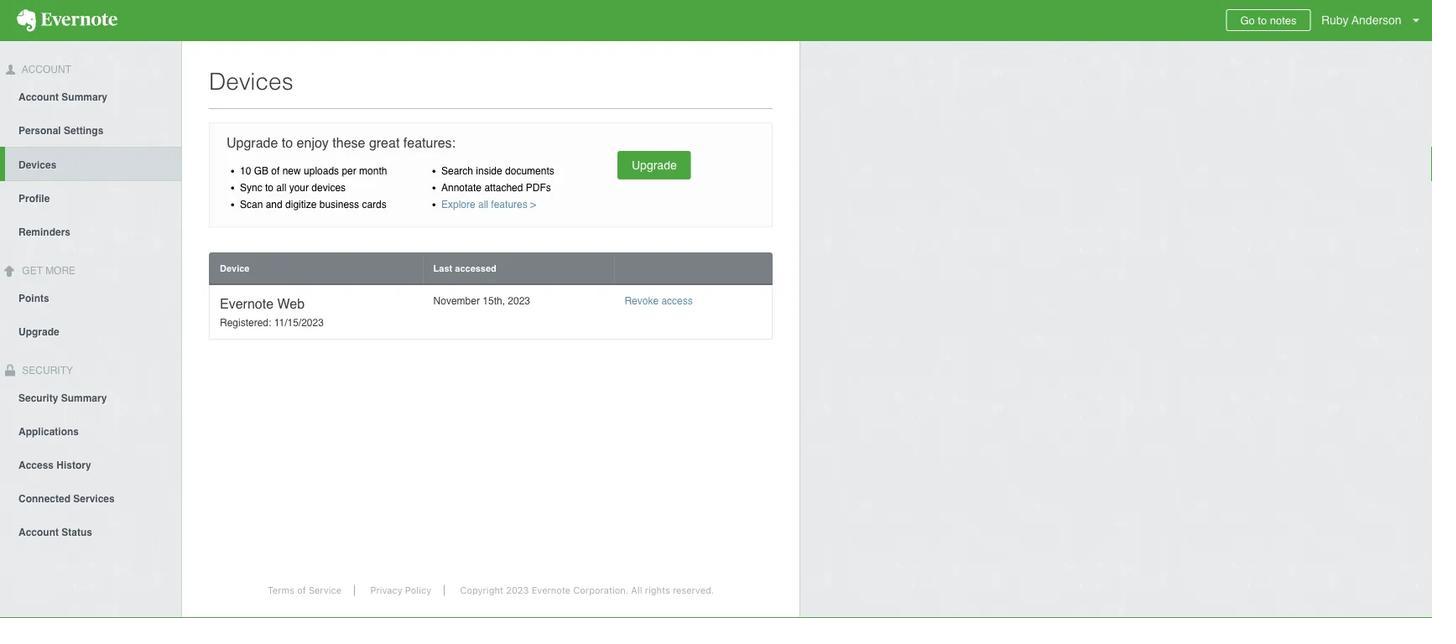 Task type: vqa. For each thing, say whether or not it's contained in the screenshot.
the right to
yes



Task type: describe. For each thing, give the bounding box(es) containing it.
your
[[289, 182, 309, 193]]

security for security summary
[[18, 392, 58, 404]]

upgrade to enjoy these great features:
[[227, 135, 456, 151]]

scan
[[240, 199, 263, 210]]

cards
[[362, 199, 387, 210]]

personal
[[18, 125, 61, 137]]

rights
[[645, 585, 670, 596]]

device
[[220, 263, 250, 274]]

services
[[73, 493, 115, 505]]

11/15/2023
[[274, 317, 324, 329]]

1 vertical spatial of
[[297, 585, 306, 596]]

policy
[[405, 585, 432, 596]]

explore all features > link
[[442, 199, 536, 210]]

devices link
[[5, 147, 181, 181]]

0 horizontal spatial upgrade
[[18, 326, 59, 338]]

account for account status
[[18, 527, 59, 538]]

devices
[[312, 182, 346, 193]]

reserved.
[[673, 585, 714, 596]]

per
[[342, 165, 357, 177]]

digitize
[[285, 199, 317, 210]]

explore
[[442, 199, 476, 210]]

0 horizontal spatial devices
[[18, 159, 57, 171]]

search
[[442, 165, 473, 177]]

ruby anderson link
[[1318, 0, 1433, 41]]

attached
[[485, 182, 523, 193]]

revoke
[[625, 295, 659, 307]]

reminders
[[18, 226, 71, 238]]

business
[[320, 199, 359, 210]]

connected
[[18, 493, 71, 505]]

15th,
[[483, 295, 505, 307]]

0 vertical spatial 2023
[[508, 295, 531, 307]]

>
[[531, 199, 536, 210]]

search inside documents annotate attached pdfs explore all features >
[[442, 165, 555, 210]]

annotate
[[442, 182, 482, 193]]

personal settings
[[18, 125, 104, 137]]

0 vertical spatial upgrade link
[[618, 151, 691, 180]]

all inside 10 gb of new uploads per month sync to all your devices scan and digitize business cards
[[276, 182, 287, 193]]

evernote link
[[0, 0, 134, 41]]

points
[[18, 293, 49, 304]]

corporation.
[[574, 585, 629, 596]]

evernote image
[[0, 9, 134, 32]]

personal settings link
[[0, 113, 181, 147]]

ruby anderson
[[1322, 13, 1402, 27]]

applications
[[18, 426, 79, 438]]

history
[[57, 459, 91, 471]]

account for account summary
[[18, 91, 59, 103]]

pdfs
[[526, 182, 551, 193]]

10
[[240, 165, 251, 177]]

ruby
[[1322, 13, 1349, 27]]

terms of service
[[268, 585, 342, 596]]

terms
[[268, 585, 295, 596]]

all inside the 'search inside documents annotate attached pdfs explore all features >'
[[478, 199, 489, 210]]

evernote inside evernote web registered: 11/15/2023
[[220, 296, 274, 311]]

10 gb of new uploads per month sync to all your devices scan and digitize business cards
[[240, 165, 387, 210]]

great
[[369, 135, 400, 151]]

privacy policy link
[[358, 585, 445, 596]]

account summary link
[[0, 80, 181, 113]]

documents
[[505, 165, 555, 177]]

access history link
[[0, 448, 181, 481]]

profile
[[18, 193, 50, 205]]



Task type: locate. For each thing, give the bounding box(es) containing it.
account status
[[18, 527, 92, 538]]

access
[[18, 459, 54, 471]]

2 vertical spatial account
[[18, 527, 59, 538]]

1 vertical spatial all
[[478, 199, 489, 210]]

to inside 10 gb of new uploads per month sync to all your devices scan and digitize business cards
[[265, 182, 274, 193]]

all right explore at the top of page
[[478, 199, 489, 210]]

0 horizontal spatial upgrade link
[[0, 314, 181, 348]]

summary
[[62, 91, 107, 103], [61, 392, 107, 404]]

evernote up registered: in the bottom of the page
[[220, 296, 274, 311]]

summary up personal settings link
[[62, 91, 107, 103]]

last accessed
[[434, 263, 497, 274]]

2 vertical spatial to
[[265, 182, 274, 193]]

go
[[1241, 14, 1256, 26]]

account for account
[[19, 64, 71, 76]]

0 vertical spatial security
[[19, 365, 73, 377]]

sync
[[240, 182, 262, 193]]

connected services link
[[0, 481, 181, 515]]

of right the gb
[[271, 165, 280, 177]]

0 horizontal spatial of
[[271, 165, 280, 177]]

security
[[19, 365, 73, 377], [18, 392, 58, 404]]

of inside 10 gb of new uploads per month sync to all your devices scan and digitize business cards
[[271, 165, 280, 177]]

upgrade
[[227, 135, 278, 151], [632, 159, 677, 172], [18, 326, 59, 338]]

security for security
[[19, 365, 73, 377]]

connected services
[[18, 493, 115, 505]]

all left your
[[276, 182, 287, 193]]

1 vertical spatial upgrade link
[[0, 314, 181, 348]]

1 vertical spatial account
[[18, 91, 59, 103]]

features
[[491, 199, 528, 210]]

1 vertical spatial security
[[18, 392, 58, 404]]

go to notes
[[1241, 14, 1297, 26]]

summary up applications link
[[61, 392, 107, 404]]

devices
[[209, 68, 293, 95], [18, 159, 57, 171]]

all
[[631, 585, 643, 596]]

more
[[45, 265, 76, 277]]

features:
[[404, 135, 456, 151]]

all
[[276, 182, 287, 193], [478, 199, 489, 210]]

to
[[1259, 14, 1268, 26], [282, 135, 293, 151], [265, 182, 274, 193]]

0 vertical spatial devices
[[209, 68, 293, 95]]

1 vertical spatial summary
[[61, 392, 107, 404]]

account status link
[[0, 515, 181, 548]]

go to notes link
[[1227, 9, 1312, 31]]

2 vertical spatial upgrade
[[18, 326, 59, 338]]

2 horizontal spatial to
[[1259, 14, 1268, 26]]

security summary link
[[0, 381, 181, 414]]

2023
[[508, 295, 531, 307], [506, 585, 529, 596]]

upgrade link
[[618, 151, 691, 180], [0, 314, 181, 348]]

account down connected
[[18, 527, 59, 538]]

of
[[271, 165, 280, 177], [297, 585, 306, 596]]

points link
[[0, 281, 181, 314]]

1 horizontal spatial upgrade
[[227, 135, 278, 151]]

0 vertical spatial upgrade
[[227, 135, 278, 151]]

accessed
[[455, 263, 497, 274]]

copyright 2023 evernote corporation. all rights reserved.
[[460, 585, 714, 596]]

to up and
[[265, 182, 274, 193]]

of right terms
[[297, 585, 306, 596]]

1 horizontal spatial evernote
[[532, 585, 571, 596]]

1 vertical spatial upgrade
[[632, 159, 677, 172]]

1 horizontal spatial all
[[478, 199, 489, 210]]

get more
[[19, 265, 76, 277]]

new
[[283, 165, 301, 177]]

these
[[333, 135, 366, 151]]

summary for security summary
[[61, 392, 107, 404]]

privacy policy
[[370, 585, 432, 596]]

access
[[662, 295, 693, 307]]

terms of service link
[[255, 585, 355, 596]]

1 horizontal spatial devices
[[209, 68, 293, 95]]

anderson
[[1352, 13, 1402, 27]]

account
[[19, 64, 71, 76], [18, 91, 59, 103], [18, 527, 59, 538]]

get
[[22, 265, 43, 277]]

access history
[[18, 459, 91, 471]]

security summary
[[18, 392, 107, 404]]

0 vertical spatial summary
[[62, 91, 107, 103]]

1 vertical spatial 2023
[[506, 585, 529, 596]]

security up security summary
[[19, 365, 73, 377]]

enjoy
[[297, 135, 329, 151]]

uploads
[[304, 165, 339, 177]]

november 15th, 2023
[[434, 295, 531, 307]]

0 vertical spatial of
[[271, 165, 280, 177]]

gb
[[254, 165, 269, 177]]

0 horizontal spatial evernote
[[220, 296, 274, 311]]

0 vertical spatial all
[[276, 182, 287, 193]]

privacy
[[370, 585, 403, 596]]

profile link
[[0, 181, 181, 215]]

1 vertical spatial evernote
[[532, 585, 571, 596]]

1 vertical spatial devices
[[18, 159, 57, 171]]

2023 right 15th,
[[508, 295, 531, 307]]

revoke access
[[625, 295, 693, 307]]

revoke access link
[[625, 295, 693, 307]]

settings
[[64, 125, 104, 137]]

0 horizontal spatial all
[[276, 182, 287, 193]]

november
[[434, 295, 480, 307]]

web
[[277, 296, 305, 311]]

registered:
[[220, 317, 271, 329]]

last
[[434, 263, 453, 274]]

status
[[62, 527, 92, 538]]

and
[[266, 199, 283, 210]]

applications link
[[0, 414, 181, 448]]

to left enjoy
[[282, 135, 293, 151]]

0 horizontal spatial to
[[265, 182, 274, 193]]

0 vertical spatial evernote
[[220, 296, 274, 311]]

account up 'personal'
[[18, 91, 59, 103]]

1 vertical spatial to
[[282, 135, 293, 151]]

0 vertical spatial account
[[19, 64, 71, 76]]

inside
[[476, 165, 503, 177]]

account up account summary
[[19, 64, 71, 76]]

evernote
[[220, 296, 274, 311], [532, 585, 571, 596]]

summary for account summary
[[62, 91, 107, 103]]

evernote left the corporation.
[[532, 585, 571, 596]]

2 horizontal spatial upgrade
[[632, 159, 677, 172]]

copyright
[[460, 585, 504, 596]]

notes
[[1271, 14, 1297, 26]]

0 vertical spatial to
[[1259, 14, 1268, 26]]

evernote web registered: 11/15/2023
[[220, 296, 324, 329]]

to for upgrade
[[282, 135, 293, 151]]

month
[[359, 165, 387, 177]]

account summary
[[18, 91, 107, 103]]

to for go
[[1259, 14, 1268, 26]]

1 horizontal spatial of
[[297, 585, 306, 596]]

to right "go"
[[1259, 14, 1268, 26]]

service
[[309, 585, 342, 596]]

2023 right copyright
[[506, 585, 529, 596]]

1 horizontal spatial upgrade link
[[618, 151, 691, 180]]

security up applications
[[18, 392, 58, 404]]

reminders link
[[0, 215, 181, 248]]

1 horizontal spatial to
[[282, 135, 293, 151]]



